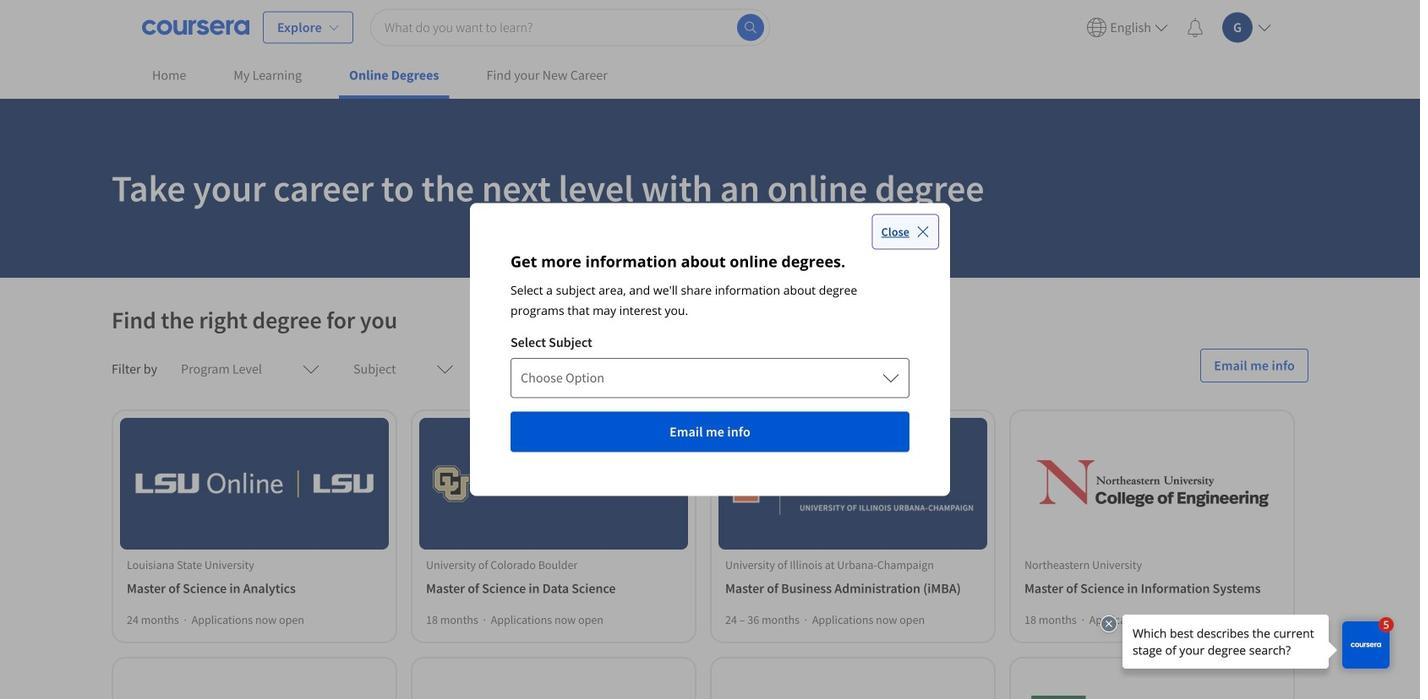 Task type: describe. For each thing, give the bounding box(es) containing it.
coursera image
[[142, 14, 249, 41]]



Task type: locate. For each thing, give the bounding box(es) containing it.
None search field
[[370, 9, 770, 46]]

dialog
[[470, 203, 950, 497]]



Task type: vqa. For each thing, say whether or not it's contained in the screenshot.
Reviews
no



